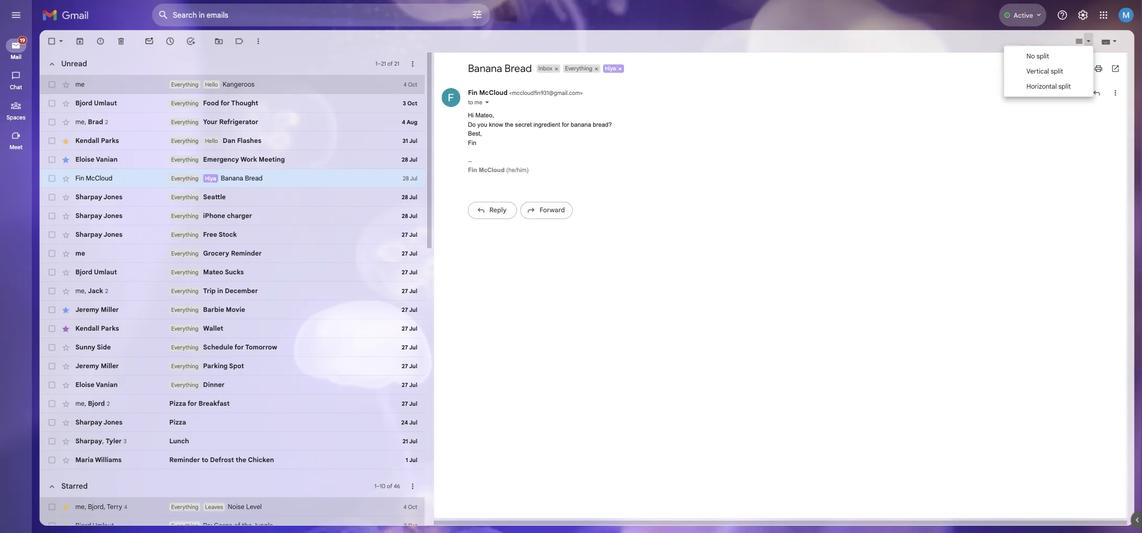 Task type: vqa. For each thing, say whether or not it's contained in the screenshot.
Thought
yes



Task type: locate. For each thing, give the bounding box(es) containing it.
everything for barbie movie
[[190, 340, 220, 348]]

vanian
[[106, 173, 130, 182], [106, 423, 130, 432]]

0 vertical spatial bjord
[[83, 110, 102, 119]]

1 vertical spatial parks
[[112, 361, 132, 370]]

2
[[116, 132, 120, 140], [116, 320, 120, 327], [118, 445, 122, 453]]

me down unread
[[83, 89, 94, 98]]

umlaut up brad at the top of page
[[104, 110, 130, 119]]

everything for trip in december
[[190, 319, 220, 327]]

1 vertical spatial banana bread
[[245, 194, 292, 203]]

1 vertical spatial 3
[[137, 487, 140, 494]]

1 horizontal spatial 21
[[438, 67, 443, 75]]

move to image
[[238, 41, 248, 51]]

3 cell from the top
[[434, 172, 472, 183]]

2 parks from the top
[[112, 361, 132, 370]]

0 horizontal spatial banana
[[245, 194, 270, 203]]

1 horizontal spatial mccloud
[[532, 99, 564, 108]]

to
[[224, 507, 231, 516]]

everything down everything seattle
[[190, 236, 220, 244]]

12 cell from the top
[[434, 360, 472, 370]]

2 bjord umlaut from the top
[[83, 298, 130, 307]]

everything for parking spot
[[190, 403, 220, 411]]

stock
[[243, 256, 263, 265]]

bjord umlaut
[[83, 110, 130, 119], [83, 298, 130, 307]]

2 up tyler
[[118, 445, 122, 453]]

kendall for dan flashes
[[83, 152, 110, 161]]

everything inside everything parking spot
[[190, 403, 220, 411]]

8 cell from the top
[[434, 277, 472, 287]]

4 sharpay from the top
[[83, 465, 113, 474]]

eloise down 'me , brad 2'
[[83, 173, 105, 182]]

2 cell from the top
[[434, 151, 472, 162]]

3 jones from the top
[[115, 256, 136, 265]]

1 vertical spatial kendall
[[83, 361, 110, 370]]

1 miller from the top
[[112, 340, 132, 349]]

0 vertical spatial eloise vanian
[[83, 173, 130, 182]]

3 right tyler
[[137, 487, 140, 494]]

1 horizontal spatial 3
[[447, 111, 451, 119]]

advanced search options image
[[520, 6, 541, 27]]

5 me from the top
[[83, 444, 94, 453]]

1 vanian from the top
[[106, 173, 130, 182]]

bjord umlaut up brad at the top of page
[[83, 110, 130, 119]]

0 vertical spatial for
[[245, 110, 255, 119]]

,
[[94, 131, 96, 140], [94, 319, 96, 328], [94, 444, 96, 453], [113, 486, 115, 495]]

umlaut
[[104, 110, 130, 119], [104, 298, 130, 307]]

kendall parks down brad at the top of page
[[83, 152, 132, 161]]

everything up everything seattle
[[190, 194, 220, 202]]

4 cell from the top
[[434, 193, 472, 203]]

everything inside everything grocery reminder
[[190, 278, 220, 285]]

14 cell from the top
[[434, 402, 472, 412]]

mail heading
[[0, 59, 35, 68]]

work
[[267, 173, 285, 182]]

for right 'food'
[[245, 110, 255, 119]]

3
[[447, 111, 451, 119], [137, 487, 140, 494]]

everything up pizza for breakfast
[[190, 424, 220, 432]]

umlaut for food for thought
[[104, 110, 130, 119]]

, left tyler
[[113, 486, 115, 495]]

17 cell from the top
[[434, 464, 472, 475]]

16 row from the top
[[44, 397, 472, 417]]

banana bread up fin mccloud cell
[[520, 69, 591, 83]]

pizza
[[188, 444, 206, 453], [188, 465, 206, 474]]

, left jack
[[94, 319, 96, 328]]

more image
[[282, 41, 292, 51]]

cell for schedule for tomorrow
[[434, 381, 472, 391]]

cell for parking spot
[[434, 402, 472, 412]]

1 - from the left
[[520, 175, 522, 183]]

20 row from the top
[[44, 480, 472, 501]]

2 sharpay jones from the top
[[83, 235, 136, 244]]

fin inside 'row'
[[83, 194, 93, 203]]

jeremy
[[83, 340, 110, 349], [83, 402, 110, 411]]

, for bjord
[[94, 444, 96, 453]]

jeremy miller down 'sunny side'
[[83, 402, 132, 411]]

vanian up me , bjord 2
[[106, 423, 130, 432]]

for for tomorrow
[[260, 381, 271, 390]]

14 row from the top
[[44, 355, 472, 376]]

Search in emails text field
[[192, 11, 495, 22]]

everything inside button
[[628, 72, 658, 80]]

everything for mateo sucks
[[190, 299, 220, 306]]

tomorrow
[[272, 381, 308, 390]]

fin
[[520, 99, 530, 108], [83, 194, 93, 203]]

2 21 from the left
[[438, 67, 443, 75]]

1 bjord umlaut from the top
[[83, 110, 130, 119]]

0 vertical spatial reminder
[[256, 277, 290, 286]]

5 cell from the top
[[434, 214, 472, 224]]

everything down the everything your refrigerator
[[190, 152, 220, 160]]

banana up fin mccloud cell
[[520, 69, 558, 83]]

everything for seattle
[[190, 215, 220, 223]]

0 vertical spatial banana
[[520, 69, 558, 83]]

10 cell from the top
[[434, 318, 472, 329]]

1 cell from the top
[[434, 130, 472, 141]]

4 jones from the top
[[115, 465, 136, 474]]

everything down everything free stock
[[190, 278, 220, 285]]

3 sharpay jones from the top
[[83, 256, 136, 265]]

me left brad at the top of page
[[83, 131, 94, 140]]

, up sharpay , tyler 3
[[94, 444, 96, 453]]

me
[[83, 89, 94, 98], [83, 131, 94, 140], [83, 277, 94, 286], [83, 319, 94, 328], [83, 444, 94, 453]]

dinner
[[225, 423, 249, 432]]

banana bread down work
[[245, 194, 292, 203]]

jeremy down me , jack 2
[[83, 340, 110, 349]]

2 kendall parks from the top
[[83, 361, 132, 370]]

0 horizontal spatial banana bread
[[245, 194, 292, 203]]

1 vertical spatial eloise vanian
[[83, 423, 130, 432]]

1 vertical spatial miller
[[112, 402, 132, 411]]

1 vertical spatial 2
[[116, 320, 120, 327]]

7 cell from the top
[[434, 256, 472, 266]]

row containing sharpay
[[44, 480, 472, 501]]

wallet
[[225, 361, 248, 370]]

2 horizontal spatial for
[[260, 381, 271, 390]]

2 inside 'me , brad 2'
[[116, 132, 120, 140]]

everything right inbox
[[628, 72, 658, 80]]

grocery
[[225, 277, 254, 286]]

13 cell from the top
[[434, 381, 472, 391]]

meet heading
[[0, 160, 35, 168]]

2 inside me , bjord 2
[[118, 445, 122, 453]]

mail
[[12, 59, 24, 67]]

kendall up sunny
[[83, 361, 110, 370]]

mail navigation
[[0, 33, 37, 533]]

2 me from the top
[[83, 131, 94, 140]]

row
[[44, 83, 472, 104], [44, 104, 472, 125], [44, 125, 472, 146], [44, 146, 472, 167], [44, 167, 472, 188], [44, 188, 472, 209], [44, 209, 472, 230], [44, 230, 472, 250], [44, 250, 472, 271], [44, 271, 472, 292], [44, 292, 472, 313], [44, 313, 472, 334], [44, 334, 472, 355], [44, 355, 472, 376], [44, 376, 472, 397], [44, 397, 472, 417], [44, 417, 472, 438], [44, 438, 472, 459], [44, 459, 472, 480], [44, 480, 472, 501], [44, 501, 472, 522]]

everything inside everything schedule for tomorrow
[[190, 382, 220, 390]]

2 right jack
[[116, 320, 120, 327]]

-
[[520, 175, 522, 183], [522, 175, 524, 183]]

sunny
[[83, 381, 106, 390]]

1 vertical spatial bjord umlaut
[[83, 298, 130, 307]]

1 vertical spatial hello
[[228, 152, 242, 160]]

everything inside everything seattle
[[190, 215, 220, 223]]

cell
[[434, 130, 472, 141], [434, 151, 472, 162], [434, 172, 472, 183], [434, 193, 472, 203], [434, 214, 472, 224], [434, 235, 472, 245], [434, 256, 472, 266], [434, 277, 472, 287], [434, 297, 472, 308], [434, 318, 472, 329], [434, 339, 472, 350], [434, 360, 472, 370], [434, 381, 472, 391], [434, 402, 472, 412], [434, 423, 472, 433], [434, 444, 472, 454], [434, 464, 472, 475], [434, 485, 472, 496], [434, 506, 472, 517]]

everything down everything wallet
[[190, 382, 220, 390]]

spot
[[254, 402, 271, 411]]

6 row from the top
[[44, 188, 472, 209]]

4
[[448, 90, 452, 98]]

of
[[430, 67, 436, 75]]

everything for emergency work meeting
[[190, 173, 220, 181]]

everything inside "everything dinner"
[[190, 424, 220, 432]]

kendall down 'me , brad 2'
[[83, 152, 110, 161]]

sharpay , tyler 3
[[83, 486, 140, 495]]

2 - from the left
[[522, 175, 524, 183]]

None checkbox
[[52, 41, 63, 51], [52, 89, 63, 99], [52, 130, 63, 141], [52, 172, 63, 183], [52, 339, 63, 350], [52, 360, 63, 370], [52, 423, 63, 433], [52, 444, 63, 454], [52, 485, 63, 496], [52, 41, 63, 51], [52, 89, 63, 99], [52, 130, 63, 141], [52, 172, 63, 183], [52, 339, 63, 350], [52, 360, 63, 370], [52, 423, 63, 433], [52, 444, 63, 454], [52, 485, 63, 496]]

everything parking spot
[[190, 402, 271, 411]]

everything for free stock
[[190, 257, 220, 265]]

chat heading
[[0, 93, 35, 101]]

seattle
[[225, 215, 251, 223]]

everything inside everything wallet
[[190, 361, 220, 369]]

unread tab panel
[[44, 58, 472, 522]]

everything left seattle
[[190, 215, 220, 223]]

jack
[[97, 319, 114, 328]]

None checkbox
[[52, 110, 63, 120], [52, 151, 63, 162], [52, 193, 63, 203], [52, 214, 63, 224], [52, 235, 63, 245], [52, 256, 63, 266], [52, 277, 63, 287], [52, 297, 63, 308], [52, 318, 63, 329], [52, 381, 63, 391], [52, 402, 63, 412], [52, 464, 63, 475], [52, 506, 63, 517], [52, 110, 63, 120], [52, 151, 63, 162], [52, 193, 63, 203], [52, 214, 63, 224], [52, 235, 63, 245], [52, 256, 63, 266], [52, 277, 63, 287], [52, 297, 63, 308], [52, 318, 63, 329], [52, 381, 63, 391], [52, 402, 63, 412], [52, 464, 63, 475], [52, 506, 63, 517]]

, for jack
[[94, 319, 96, 328]]

jeremy miller down jack
[[83, 340, 132, 349]]

reminder to defrost the chicken
[[188, 507, 304, 516]]

0 vertical spatial kendall parks
[[83, 152, 132, 161]]

1 vertical spatial for
[[260, 381, 271, 390]]

2 jeremy from the top
[[83, 402, 110, 411]]

sharpay for iphone
[[83, 235, 113, 244]]

0 vertical spatial hello
[[228, 90, 242, 98]]

17 row from the top
[[44, 417, 472, 438]]

1 jeremy from the top
[[83, 340, 110, 349]]

everything left mateo
[[190, 299, 220, 306]]

1 jones from the top
[[115, 215, 136, 223]]

2 vanian from the top
[[106, 423, 130, 432]]

0 vertical spatial eloise
[[83, 173, 105, 182]]

2 kendall from the top
[[83, 361, 110, 370]]

jones for seattle
[[115, 215, 136, 223]]

1 vertical spatial eloise
[[83, 423, 105, 432]]

reminder down lunch
[[188, 507, 222, 516]]

umlaut up jack
[[104, 298, 130, 307]]

jeremy miller for barbie
[[83, 340, 132, 349]]

1 horizontal spatial reminder
[[256, 277, 290, 286]]

0 vertical spatial pizza
[[188, 444, 206, 453]]

0 horizontal spatial fin
[[83, 194, 93, 203]]

cell for dan flashes
[[434, 151, 472, 162]]

0 horizontal spatial fin mccloud
[[83, 194, 125, 203]]

2 jeremy miller from the top
[[83, 402, 132, 411]]

1 vertical spatial oct
[[452, 111, 464, 119]]

everything inside everything emergency work meeting
[[190, 173, 220, 181]]

18 cell from the top
[[434, 485, 472, 496]]

1 vertical spatial pizza
[[188, 465, 206, 474]]

1 vertical spatial bjord
[[83, 298, 102, 307]]

everything inside "everything food for thought"
[[190, 111, 220, 118]]

oct down 4 oct
[[452, 111, 464, 119]]

report spam image
[[106, 41, 117, 51]]

2 miller from the top
[[112, 402, 132, 411]]

everything up "everything food for thought"
[[190, 90, 220, 98]]

0 horizontal spatial 3
[[137, 487, 140, 494]]

1 eloise from the top
[[83, 173, 105, 182]]

december
[[250, 319, 286, 328]]

parks down brad at the top of page
[[112, 152, 132, 161]]

sunny side
[[83, 381, 123, 390]]

21 left the of
[[423, 67, 429, 75]]

reminder up sucks
[[256, 277, 290, 286]]

oct right 4
[[453, 90, 464, 98]]

everything left trip
[[190, 319, 220, 327]]

snooze image
[[184, 41, 194, 51]]

kendall parks
[[83, 152, 132, 161], [83, 361, 132, 370]]

everything left wallet
[[190, 361, 220, 369]]

miller for parking spot
[[112, 402, 132, 411]]

parking
[[225, 402, 253, 411]]

breakfast
[[220, 444, 255, 453]]

1 vertical spatial mccloud
[[95, 194, 125, 203]]

1 vertical spatial jeremy miller
[[83, 402, 132, 411]]

pizza down "everything dinner"
[[188, 444, 206, 453]]

for up spot
[[260, 381, 271, 390]]

1 kendall from the top
[[83, 152, 110, 161]]

1 horizontal spatial banana bread
[[520, 69, 591, 83]]

16 cell from the top
[[434, 444, 472, 454]]

19 row from the top
[[44, 459, 472, 480]]

cell for banana bread
[[434, 193, 472, 203]]

2 right brad at the top of page
[[116, 132, 120, 140]]

bjord umlaut up jack
[[83, 298, 130, 307]]

0 vertical spatial umlaut
[[104, 110, 130, 119]]

4 row from the top
[[44, 146, 472, 167]]

kendall parks up 'sunny side'
[[83, 361, 132, 370]]

pizza for pizza
[[188, 465, 206, 474]]

everything for dinner
[[190, 424, 220, 432]]

1 vertical spatial banana
[[245, 194, 270, 203]]

9 row from the top
[[44, 250, 472, 271]]

, left brad at the top of page
[[94, 131, 96, 140]]

everything up everything wallet
[[190, 340, 220, 348]]

19 link
[[6, 40, 30, 58]]

2 pizza from the top
[[188, 465, 206, 474]]

21 right the of
[[438, 67, 443, 75]]

search in emails image
[[172, 7, 191, 26]]

everything left free
[[190, 257, 220, 265]]

0 vertical spatial 2
[[116, 132, 120, 140]]

eloise
[[83, 173, 105, 182], [83, 423, 105, 432]]

miller
[[112, 340, 132, 349], [112, 402, 132, 411]]

1 pizza from the top
[[188, 444, 206, 453]]

4 me from the top
[[83, 319, 94, 328]]

sharpay jones
[[83, 215, 136, 223], [83, 235, 136, 244], [83, 256, 136, 265], [83, 465, 136, 474]]

1 horizontal spatial bread
[[560, 69, 591, 83]]

everything left your
[[190, 132, 220, 139]]

gmail image
[[47, 6, 104, 27]]

in
[[241, 319, 248, 328]]

banana bread
[[520, 69, 591, 83], [245, 194, 292, 203]]

cell for grocery reminder
[[434, 277, 472, 287]]

mccloud
[[532, 99, 564, 108], [95, 194, 125, 203]]

spaces heading
[[0, 126, 35, 135]]

bjord up sharpay , tyler 3
[[97, 444, 116, 453]]

everything for grocery reminder
[[190, 278, 220, 285]]

--
[[520, 175, 524, 183]]

1 sharpay jones from the top
[[83, 215, 136, 223]]

me up sharpay , tyler 3
[[83, 444, 94, 453]]

everything up "everything dinner"
[[190, 403, 220, 411]]

hello left dan
[[228, 152, 242, 160]]

2 eloise from the top
[[83, 423, 105, 432]]

0 horizontal spatial 21
[[423, 67, 429, 75]]

15 row from the top
[[44, 376, 472, 397]]

2 eloise vanian from the top
[[83, 423, 130, 432]]

2 umlaut from the top
[[104, 298, 130, 307]]

0 vertical spatial vanian
[[106, 173, 130, 182]]

eloise vanian down brad at the top of page
[[83, 173, 130, 182]]

1 horizontal spatial fin
[[520, 99, 530, 108]]

3 inside sharpay , tyler 3
[[137, 487, 140, 494]]

1 umlaut from the top
[[104, 110, 130, 119]]

sucks
[[250, 298, 271, 307]]

me for jack
[[83, 319, 94, 328]]

0 vertical spatial parks
[[112, 152, 132, 161]]

0 horizontal spatial mccloud
[[95, 194, 125, 203]]

miller down jack
[[112, 340, 132, 349]]

0 vertical spatial miller
[[112, 340, 132, 349]]

0 vertical spatial oct
[[453, 90, 464, 98]]

0 horizontal spatial reminder
[[188, 507, 222, 516]]

delete image
[[129, 41, 140, 51]]

everything grocery reminder
[[190, 277, 290, 286]]

pizza for pizza for breakfast
[[188, 444, 206, 453]]

dan
[[247, 152, 261, 161]]

1 vertical spatial reminder
[[188, 507, 222, 516]]

1 horizontal spatial for
[[245, 110, 255, 119]]

me , brad 2
[[83, 131, 120, 140]]

inbox
[[598, 72, 614, 80]]

21 row from the top
[[44, 501, 472, 522]]

1 row from the top
[[44, 83, 472, 104]]

labels image
[[261, 41, 271, 51]]

1 vertical spatial bread
[[272, 194, 292, 203]]

11 cell from the top
[[434, 339, 472, 350]]

hello up 'food'
[[228, 90, 242, 98]]

1 kendall parks from the top
[[83, 152, 132, 161]]

main menu image
[[11, 10, 24, 23]]

vanian for dinner
[[106, 423, 130, 432]]

fin mccloud
[[520, 99, 564, 108], [83, 194, 125, 203]]

for down "everything dinner"
[[208, 444, 218, 453]]

2 hello from the top
[[228, 152, 242, 160]]

bjord up me , jack 2
[[83, 298, 102, 307]]

1 eloise vanian from the top
[[83, 173, 130, 182]]

everything free stock
[[190, 256, 263, 265]]

reminder
[[256, 277, 290, 286], [188, 507, 222, 516]]

everything inside the everything trip in december
[[190, 319, 220, 327]]

cell for dinner
[[434, 423, 472, 433]]

3 sharpay from the top
[[83, 256, 113, 265]]

cell for barbie movie
[[434, 339, 472, 350]]

everything inside the everything your refrigerator
[[190, 132, 220, 139]]

everything left emergency
[[190, 173, 220, 181]]

bread left inbox button
[[560, 69, 591, 83]]

0 vertical spatial kendall
[[83, 152, 110, 161]]

everything left 'food'
[[190, 111, 220, 118]]

1 horizontal spatial fin mccloud
[[520, 99, 564, 108]]

parks
[[112, 152, 132, 161], [112, 361, 132, 370]]

vanian down brad at the top of page
[[106, 173, 130, 182]]

bread down work
[[272, 194, 292, 203]]

everything inside everything free stock
[[190, 257, 220, 265]]

mccloud inside "unread" tab panel
[[95, 194, 125, 203]]

0 vertical spatial 3
[[447, 111, 451, 119]]

hello for kangeroos
[[228, 90, 242, 98]]

3 down 4
[[447, 111, 451, 119]]

7 row from the top
[[44, 209, 472, 230]]

pizza up lunch
[[188, 465, 206, 474]]

0 vertical spatial jeremy
[[83, 340, 110, 349]]

lunch
[[188, 486, 210, 495]]

1 vertical spatial fin mccloud
[[83, 194, 125, 203]]

bread
[[560, 69, 591, 83], [272, 194, 292, 203]]

thought
[[257, 110, 287, 119]]

jeremy for parking spot
[[83, 402, 110, 411]]

2 sharpay from the top
[[83, 235, 113, 244]]

2 jones from the top
[[115, 235, 136, 244]]

9 cell from the top
[[434, 297, 472, 308]]

cell for wallet
[[434, 360, 472, 370]]

everything for iphone charger
[[190, 236, 220, 244]]

banana
[[520, 69, 558, 83], [245, 194, 270, 203]]

1 vertical spatial umlaut
[[104, 298, 130, 307]]

everything inside everything barbie movie
[[190, 340, 220, 348]]

miller down side
[[112, 402, 132, 411]]

parks up side
[[112, 361, 132, 370]]

bjord
[[83, 110, 102, 119], [83, 298, 102, 307], [97, 444, 116, 453]]

0 vertical spatial fin
[[520, 99, 530, 108]]

pizza link
[[188, 464, 414, 475]]

2 vertical spatial for
[[208, 444, 218, 453]]

Search in emails search field
[[169, 4, 545, 29]]

miller for barbie movie
[[112, 340, 132, 349]]

lunch link
[[188, 485, 414, 496]]

2 for jack
[[116, 320, 120, 327]]

parks for wallet
[[112, 361, 132, 370]]

everything inside everything mateo sucks
[[190, 299, 220, 306]]

oct for food for thought
[[452, 111, 464, 119]]

jeremy down sunny
[[83, 402, 110, 411]]

me left jack
[[83, 319, 94, 328]]

0 vertical spatial bjord umlaut
[[83, 110, 130, 119]]

2 inside me , jack 2
[[116, 320, 120, 327]]

bread inside "unread" tab panel
[[272, 194, 292, 203]]

1 jeremy miller from the top
[[83, 340, 132, 349]]

eloise up me , bjord 2
[[83, 423, 105, 432]]

1 vertical spatial kendall parks
[[83, 361, 132, 370]]

6 cell from the top
[[434, 235, 472, 245]]

the
[[262, 507, 273, 516]]

0 horizontal spatial bread
[[272, 194, 292, 203]]

eloise vanian up me , bjord 2
[[83, 423, 130, 432]]

15 cell from the top
[[434, 423, 472, 433]]

me up me , jack 2
[[83, 277, 94, 286]]

oct
[[453, 90, 464, 98], [452, 111, 464, 119]]

banana down everything emergency work meeting
[[245, 194, 270, 203]]

1 parks from the top
[[112, 152, 132, 161]]

0 vertical spatial bread
[[560, 69, 591, 83]]

eloise vanian
[[83, 173, 130, 182], [83, 423, 130, 432]]

flashes
[[263, 152, 290, 161]]

1 sharpay from the top
[[83, 215, 113, 223]]

jeremy miller
[[83, 340, 132, 349], [83, 402, 132, 411]]

everything inside everything iphone charger
[[190, 236, 220, 244]]

2 vertical spatial 2
[[118, 445, 122, 453]]

1 vertical spatial vanian
[[106, 423, 130, 432]]

0 vertical spatial jeremy miller
[[83, 340, 132, 349]]

1 vertical spatial jeremy
[[83, 402, 110, 411]]

fr
[[1137, 99, 1142, 107]]

, for brad
[[94, 131, 96, 140]]

maria williams
[[83, 507, 135, 516]]

sharpay for free
[[83, 256, 113, 265]]

1 vertical spatial fin
[[83, 194, 93, 203]]

bjord up 'me , brad 2'
[[83, 110, 102, 119]]

add to tasks image
[[207, 41, 217, 51]]

jeremy for barbie movie
[[83, 340, 110, 349]]

1 hello from the top
[[228, 90, 242, 98]]



Task type: describe. For each thing, give the bounding box(es) containing it.
10 row from the top
[[44, 271, 472, 292]]

8 row from the top
[[44, 230, 472, 250]]

unread button
[[47, 61, 101, 82]]

everything mateo sucks
[[190, 298, 271, 307]]

spaces
[[7, 126, 28, 134]]

2 vertical spatial bjord
[[97, 444, 116, 453]]

for for thought
[[245, 110, 255, 119]]

iphone
[[225, 235, 250, 244]]

movie
[[251, 340, 272, 349]]

cell for free stock
[[434, 256, 472, 266]]

unread
[[68, 66, 96, 76]]

everything trip in december
[[190, 319, 286, 328]]

reminder to defrost the chicken link
[[188, 506, 414, 517]]

cell for seattle
[[434, 214, 472, 224]]

row containing maria williams
[[44, 501, 472, 522]]

19
[[22, 41, 28, 48]]

me , bjord 2
[[83, 444, 122, 453]]

0 vertical spatial fin mccloud
[[520, 99, 564, 108]]

cell for trip in december
[[434, 318, 472, 329]]

cell for emergency work meeting
[[434, 172, 472, 183]]

12 row from the top
[[44, 313, 472, 334]]

eloise for dinner
[[83, 423, 105, 432]]

sharpay jones for seattle
[[83, 215, 136, 223]]

everything iphone charger
[[190, 235, 280, 244]]

inbox button
[[596, 71, 615, 81]]

kendall for wallet
[[83, 361, 110, 370]]

hi
[[520, 124, 526, 132]]

, for tyler
[[113, 486, 115, 495]]

everything seattle
[[190, 215, 251, 223]]

everything for food for thought
[[190, 111, 220, 118]]

bjord umlaut for food
[[83, 110, 130, 119]]

defrost
[[233, 507, 260, 516]]

parks for dan flashes
[[112, 152, 132, 161]]

1
[[417, 67, 419, 75]]

refrigerator
[[243, 131, 287, 140]]

umlaut for mateo sucks
[[104, 298, 130, 307]]

barbie
[[225, 340, 249, 349]]

cell for mateo sucks
[[434, 297, 472, 308]]

banana inside "unread" tab panel
[[245, 194, 270, 203]]

everything for schedule for tomorrow
[[190, 382, 220, 390]]

kendall parks for dan flashes
[[83, 152, 132, 161]]

meeting
[[287, 173, 316, 182]]

everything emergency work meeting
[[190, 173, 316, 182]]

2 for bjord
[[118, 445, 122, 453]]

everything barbie movie
[[190, 340, 272, 349]]

3 me from the top
[[83, 277, 94, 286]]

fin mccloud inside "unread" tab panel
[[83, 194, 125, 203]]

mateo,
[[528, 124, 549, 132]]

2 for brad
[[116, 132, 120, 140]]

hello for dan flashes
[[228, 152, 242, 160]]

everything schedule for tomorrow
[[190, 381, 308, 390]]

fr cell
[[1137, 98, 1142, 109]]

everything for wallet
[[190, 361, 220, 369]]

1 me from the top
[[83, 89, 94, 98]]

eloise vanian for emergency
[[83, 173, 130, 182]]

bjord for mateo
[[83, 298, 102, 307]]

everything your refrigerator
[[190, 131, 287, 140]]

18 row from the top
[[44, 438, 472, 459]]

eloise for emergency
[[83, 173, 105, 182]]

kangeroos
[[247, 89, 283, 98]]

bjord for food
[[83, 110, 102, 119]]

chicken
[[275, 507, 304, 516]]

5 sharpay from the top
[[83, 486, 113, 495]]

everything for your refrigerator
[[190, 132, 220, 139]]

williams
[[105, 507, 135, 516]]

maria
[[83, 507, 104, 516]]

row containing fin mccloud
[[44, 188, 472, 209]]

me , jack 2
[[83, 319, 120, 328]]

your
[[225, 131, 241, 140]]

dan flashes
[[247, 152, 290, 161]]

jones for iphone charger
[[115, 235, 136, 244]]

4 sharpay jones from the top
[[83, 465, 136, 474]]

11 row from the top
[[44, 292, 472, 313]]

oct for kangeroos
[[453, 90, 464, 98]]

bjord umlaut for mateo
[[83, 298, 130, 307]]

2 row from the top
[[44, 104, 472, 125]]

13 row from the top
[[44, 334, 472, 355]]

hiya
[[228, 194, 240, 202]]

cell for your refrigerator
[[434, 130, 472, 141]]

3 row from the top
[[44, 125, 472, 146]]

3 oct
[[447, 111, 464, 119]]

0 horizontal spatial for
[[208, 444, 218, 453]]

banana bread inside "unread" tab panel
[[245, 194, 292, 203]]

kendall parks for wallet
[[83, 361, 132, 370]]

food
[[225, 110, 243, 119]]

everything food for thought
[[190, 110, 287, 119]]

cell for iphone charger
[[434, 235, 472, 245]]

me for brad
[[83, 131, 94, 140]]

vanian for emergency work meeting
[[106, 173, 130, 182]]

sharpay jones for free
[[83, 256, 136, 265]]

charger
[[252, 235, 280, 244]]

row containing sunny side
[[44, 376, 472, 397]]

5 row from the top
[[44, 167, 472, 188]]

schedule
[[225, 381, 259, 390]]

hi mateo,
[[520, 124, 549, 132]]

1 – 21 of 21
[[417, 67, 443, 75]]

–
[[419, 67, 423, 75]]

jones for free stock
[[115, 256, 136, 265]]

mateo
[[225, 298, 248, 307]]

0 vertical spatial mccloud
[[532, 99, 564, 108]]

fin mccloud cell
[[520, 99, 564, 108]]

sharpay jones for iphone
[[83, 235, 136, 244]]

emergency
[[225, 173, 265, 182]]

everything button
[[626, 71, 659, 81]]

trip
[[225, 319, 239, 328]]

side
[[107, 381, 123, 390]]

pizza for breakfast link
[[188, 444, 414, 454]]

jeremy miller for parking
[[83, 402, 132, 411]]

4 oct
[[448, 90, 464, 98]]

chat
[[11, 93, 25, 101]]

19 cell from the top
[[434, 506, 472, 517]]

everything wallet
[[190, 361, 248, 370]]

tyler
[[117, 486, 135, 495]]

meet
[[11, 160, 25, 167]]

brad
[[97, 131, 114, 140]]

1 21 from the left
[[423, 67, 429, 75]]

0 vertical spatial banana bread
[[520, 69, 591, 83]]

everything dinner
[[190, 423, 249, 432]]

sharpay for seattle
[[83, 215, 113, 223]]

1 horizontal spatial banana
[[520, 69, 558, 83]]

banana bread main content
[[44, 33, 1142, 533]]

me for bjord
[[83, 444, 94, 453]]

eloise vanian for dinner
[[83, 423, 130, 432]]

pizza for breakfast
[[188, 444, 255, 453]]

archive image
[[83, 41, 94, 51]]

free
[[225, 256, 241, 265]]



